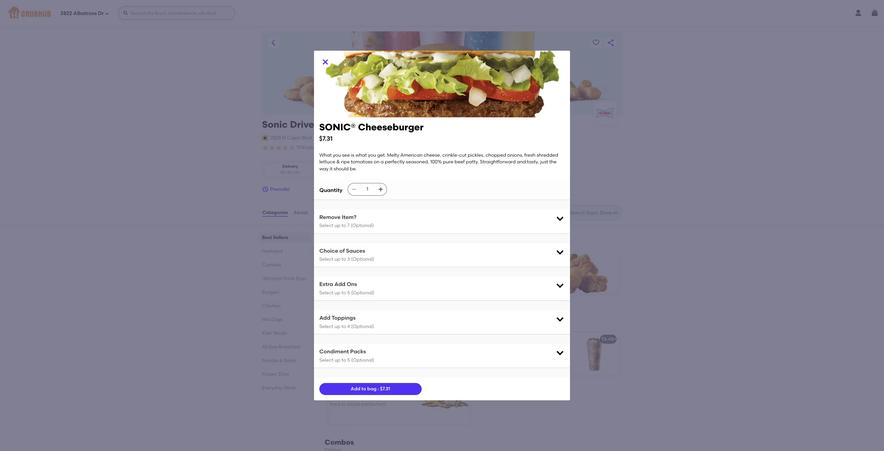 Task type: describe. For each thing, give the bounding box(es) containing it.
pickup
[[342, 164, 355, 169]]

add to bag : $7.31
[[351, 386, 391, 392]]

featured inside featured featured
[[325, 319, 343, 323]]

min inside pickup 2.0 mi • 10–20 min
[[359, 170, 366, 175]]

save this restaurant image
[[593, 39, 601, 47]]

up for add
[[335, 324, 341, 330]]

1 vertical spatial sonic® cheeseburger $7.31
[[331, 272, 383, 286]]

sellers for best sellers
[[273, 235, 288, 241]]

pickles,
[[468, 152, 485, 158]]

2829 el cajon blvd
[[271, 135, 312, 141]]

to inside the remove item? select up to 7 (optional)
[[342, 223, 347, 229]]

categories button
[[262, 201, 289, 225]]

frozen zone
[[262, 372, 290, 377]]

in
[[319, 119, 327, 130]]

100%
[[431, 159, 442, 165]]

(optional) for toppings
[[351, 324, 375, 330]]

item?
[[342, 214, 357, 221]]

chopped
[[486, 152, 507, 158]]

dill pickles cut in a fry shape and fried to pickle perfection!
[[330, 395, 404, 408]]

on inside 'what you see is what you get. melty american cheese, crinkle-cut pickles, chopped onions, fresh shredded lettuce & ripe tomatoes on a perfectly seasoned, 100% pure beef patty. straightforward and tasty, just the way it should be.'
[[374, 159, 380, 165]]

chocolate trick or treat blast image
[[570, 332, 620, 376]]

$5.48 +
[[602, 337, 617, 342]]

3822
[[60, 10, 72, 16]]

25–40
[[281, 170, 292, 175]]

up for condiment
[[335, 358, 341, 363]]

sauces
[[346, 248, 366, 254]]

burgers
[[262, 290, 280, 295]]

1 vertical spatial $7.31
[[331, 280, 342, 286]]

snacks & sides
[[262, 358, 296, 364]]

quantity
[[320, 187, 343, 194]]

chicken tab
[[262, 303, 309, 310]]

fried
[[330, 402, 341, 408]]

a inside 'what you see is what you get. melty american cheese, crinkle-cut pickles, chopped onions, fresh shredded lettuce & ripe tomatoes on a perfectly seasoned, 100% pure beef patty. straightforward and tasty, just the way it should be.'
[[381, 159, 384, 165]]

sellers for best sellers most ordered on grubhub
[[342, 233, 365, 242]]

up for remove
[[335, 223, 341, 229]]

featured for featured featured
[[325, 309, 357, 318]]

mi
[[338, 170, 343, 175]]

preorder
[[270, 187, 290, 192]]

of
[[340, 248, 345, 254]]

and inside 'what you see is what you get. melty american cheese, crinkle-cut pickles, chopped onions, fresh shredded lettuce & ripe tomatoes on a perfectly seasoned, 100% pure beef patty. straightforward and tasty, just the way it should be.'
[[517, 159, 526, 165]]

ordered
[[337, 243, 355, 248]]

0 vertical spatial sonic® cheeseburger $7.31
[[320, 121, 424, 142]]

best sellers
[[262, 235, 288, 241]]

best sellers most ordered on grubhub
[[325, 233, 383, 248]]

be.
[[350, 166, 357, 172]]

jumbo popcorn chicken® button
[[476, 254, 620, 294]]

onions,
[[508, 152, 524, 158]]

stop
[[296, 276, 306, 282]]

melty
[[387, 152, 400, 158]]

frozen
[[262, 372, 277, 377]]

trick
[[347, 346, 357, 352]]

select for remove
[[320, 223, 334, 229]]

(optional) inside "extra add ons select up to 5 (optional)"
[[352, 290, 375, 296]]

5 inside condiment packs select up to 5 (optional)
[[348, 358, 350, 363]]

select inside choice of sauces select up to 3 (optional)
[[320, 257, 334, 262]]

hot
[[262, 317, 270, 323]]

up inside "extra add ons select up to 5 (optional)"
[[335, 290, 341, 296]]

perfectly
[[385, 159, 405, 165]]

american
[[401, 152, 423, 158]]

way
[[320, 166, 329, 172]]

about
[[294, 210, 308, 216]]

hot dogs tab
[[262, 316, 309, 323]]

cajon
[[287, 135, 301, 141]]

albatross
[[73, 10, 97, 16]]

switch location
[[315, 135, 350, 141]]

remove
[[320, 214, 341, 221]]

0 vertical spatial sonic®
[[320, 121, 356, 133]]

sonic drive-in logo image
[[594, 101, 617, 125]]

bag
[[368, 386, 377, 392]]

5 inside "extra add ons select up to 5 (optional)"
[[348, 290, 350, 296]]

in
[[364, 395, 368, 401]]

fries
[[345, 386, 356, 391]]

dill
[[330, 395, 337, 401]]

caret left icon image
[[270, 39, 278, 47]]

3
[[348, 257, 350, 262]]

vanilla trick or treat blast
[[330, 346, 389, 352]]

kids' meals tab
[[262, 330, 309, 337]]

chicken
[[262, 303, 281, 309]]

up inside choice of sauces select up to 3 (optional)
[[335, 257, 341, 262]]

cut inside dill pickles cut in a fry shape and fried to pickle perfection!
[[355, 395, 362, 401]]

jumbo popcorn chicken®
[[481, 272, 540, 278]]

pickle fries image
[[420, 381, 471, 425]]

to inside add toppings select up to 4 (optional)
[[342, 324, 347, 330]]

to left bag
[[362, 386, 367, 392]]

everyday deals
[[262, 385, 297, 391]]

pickle fries
[[330, 386, 356, 391]]

ultimate
[[262, 276, 282, 282]]

see
[[342, 152, 350, 158]]

best sellers tab
[[262, 234, 309, 241]]

reviews
[[314, 210, 332, 216]]

select inside "extra add ons select up to 5 (optional)"
[[320, 290, 334, 296]]

or
[[358, 346, 364, 352]]

pickup 2.0 mi • 10–20 min
[[331, 164, 366, 175]]

jumbo
[[481, 272, 497, 278]]

:
[[378, 386, 379, 392]]

breakfast
[[279, 344, 301, 350]]

featured tab
[[262, 248, 309, 255]]

condiment packs select up to 5 (optional)
[[320, 349, 375, 363]]

what you see is what you get. melty american cheese, crinkle-cut pickles, chopped onions, fresh shredded lettuce & ripe tomatoes on a perfectly seasoned, 100% pure beef patty. straightforward and tasty, just the way it should be.
[[320, 152, 560, 172]]

main navigation navigation
[[0, 0, 885, 26]]

all day breakfast tab
[[262, 344, 309, 351]]

switch location button
[[315, 134, 350, 142]]

extra add ons select up to 5 (optional)
[[320, 281, 375, 296]]

dogs
[[272, 317, 283, 323]]

2 you from the left
[[368, 152, 376, 158]]

shredded
[[537, 152, 559, 158]]

ripe
[[341, 159, 350, 165]]

add for add toppings
[[320, 315, 331, 321]]

drink
[[283, 276, 295, 282]]

drive-
[[290, 119, 319, 130]]

blast
[[378, 346, 389, 352]]

hot dogs
[[262, 317, 283, 323]]

blvd
[[302, 135, 312, 141]]

seasoned,
[[406, 159, 430, 165]]

(optional) inside choice of sauces select up to 3 (optional)
[[351, 257, 375, 262]]

popcorn
[[498, 272, 518, 278]]

snacks & sides tab
[[262, 357, 309, 364]]

location
[[331, 135, 350, 141]]

featured for featured
[[262, 249, 283, 254]]

choice
[[320, 248, 339, 254]]

vanilla trick or treat blast button
[[326, 332, 471, 376]]

kids'
[[262, 331, 273, 336]]



Task type: vqa. For each thing, say whether or not it's contained in the screenshot.
the Combos to the bottom
yes



Task type: locate. For each thing, give the bounding box(es) containing it.
cheeseburger up ons
[[351, 272, 383, 278]]

to up featured featured
[[342, 290, 347, 296]]

everyday
[[262, 385, 283, 391]]

2 5 from the top
[[348, 358, 350, 363]]

1174
[[297, 145, 305, 150]]

ratings
[[306, 145, 322, 150]]

0 vertical spatial on
[[374, 159, 380, 165]]

up inside add toppings select up to 4 (optional)
[[335, 324, 341, 330]]

featured up vanilla
[[325, 319, 343, 323]]

add toppings select up to 4 (optional)
[[320, 315, 375, 330]]

shape
[[380, 395, 394, 401]]

you left get. on the left of the page
[[368, 152, 376, 158]]

1 horizontal spatial min
[[359, 170, 366, 175]]

to left 3
[[342, 257, 347, 262]]

is
[[351, 152, 355, 158]]

cut up beef
[[460, 152, 467, 158]]

1 vertical spatial add
[[320, 315, 331, 321]]

subscription pass image
[[262, 135, 269, 141]]

(optional) down ons
[[352, 290, 375, 296]]

7
[[348, 223, 350, 229]]

straightforward
[[480, 159, 516, 165]]

featured featured
[[325, 309, 357, 323]]

& left sides
[[280, 358, 283, 364]]

featured inside tab
[[262, 249, 283, 254]]

up down toppings
[[335, 324, 341, 330]]

a right in
[[369, 395, 372, 401]]

select down extra
[[320, 290, 334, 296]]

featured down best sellers
[[262, 249, 283, 254]]

select inside add toppings select up to 4 (optional)
[[320, 324, 334, 330]]

sonic® cheeseburger $7.31 down 3
[[331, 272, 383, 286]]

min inside delivery 25–40 min
[[293, 170, 300, 175]]

1 vertical spatial combos
[[325, 438, 354, 447]]

delivery
[[283, 164, 298, 169]]

1 up from the top
[[335, 223, 341, 229]]

2 vertical spatial add
[[351, 386, 361, 392]]

add inside add toppings select up to 4 (optional)
[[320, 315, 331, 321]]

0 horizontal spatial and
[[395, 395, 404, 401]]

0 horizontal spatial &
[[280, 358, 283, 364]]

1 horizontal spatial you
[[368, 152, 376, 158]]

to
[[342, 223, 347, 229], [342, 257, 347, 262], [342, 290, 347, 296], [342, 324, 347, 330], [342, 358, 347, 363], [362, 386, 367, 392], [342, 402, 346, 408]]

svg image inside preorder button
[[262, 186, 269, 193]]

1 horizontal spatial add
[[335, 281, 346, 288]]

(optional) for packs
[[352, 358, 375, 363]]

Input item quantity number field
[[360, 183, 375, 195]]

best up featured tab
[[262, 235, 272, 241]]

svg image
[[872, 9, 880, 17], [322, 58, 330, 66], [378, 187, 384, 192], [556, 247, 565, 257]]

1 horizontal spatial best
[[325, 233, 340, 242]]

2 horizontal spatial add
[[351, 386, 361, 392]]

add
[[335, 281, 346, 288], [320, 315, 331, 321], [351, 386, 361, 392]]

1 vertical spatial 5
[[348, 358, 350, 363]]

(optional) down packs
[[352, 358, 375, 363]]

1 horizontal spatial cut
[[460, 152, 467, 158]]

best up most
[[325, 233, 340, 242]]

all
[[262, 344, 268, 350]]

1 vertical spatial a
[[369, 395, 372, 401]]

perfection!
[[362, 402, 387, 408]]

1 horizontal spatial sellers
[[342, 233, 365, 242]]

add inside "extra add ons select up to 5 (optional)"
[[335, 281, 346, 288]]

packs
[[351, 349, 366, 355]]

sonic® cheeseburger $7.31 up get. on the left of the page
[[320, 121, 424, 142]]

5 up from the top
[[335, 358, 341, 363]]

4 select from the top
[[320, 324, 334, 330]]

0 vertical spatial combos
[[262, 262, 282, 268]]

1 horizontal spatial on
[[374, 159, 380, 165]]

1 vertical spatial cheeseburger
[[351, 272, 383, 278]]

to down condiment
[[342, 358, 347, 363]]

up left the 7
[[335, 223, 341, 229]]

to inside choice of sauces select up to 3 (optional)
[[342, 257, 347, 262]]

svg image inside main navigation navigation
[[872, 9, 880, 17]]

min down delivery
[[293, 170, 300, 175]]

svg image
[[123, 10, 128, 16], [105, 12, 109, 16], [262, 186, 269, 193], [352, 187, 357, 192], [556, 214, 565, 223], [556, 281, 565, 290], [556, 315, 565, 324], [556, 348, 565, 358]]

dr
[[98, 10, 104, 16]]

1 5 from the top
[[348, 290, 350, 296]]

1 horizontal spatial and
[[517, 159, 526, 165]]

5
[[348, 290, 350, 296], [348, 358, 350, 363]]

1 vertical spatial sonic®
[[331, 272, 349, 278]]

up inside the remove item? select up to 7 (optional)
[[335, 223, 341, 229]]

crinkle-
[[443, 152, 460, 158]]

0 vertical spatial $7.31
[[320, 135, 333, 142]]

frozen zone tab
[[262, 371, 309, 378]]

2.0
[[331, 170, 337, 175]]

0 vertical spatial &
[[337, 159, 340, 165]]

cheese,
[[424, 152, 442, 158]]

option group containing delivery 25–40 min
[[262, 161, 377, 178]]

cut left in
[[355, 395, 362, 401]]

search icon image
[[559, 209, 567, 217]]

pickle
[[330, 386, 344, 391]]

share icon image
[[607, 39, 615, 47]]

Search Sonic Drive-In search field
[[569, 210, 620, 216]]

1 vertical spatial featured
[[325, 309, 357, 318]]

sellers up featured tab
[[273, 235, 288, 241]]

to down pickles
[[342, 402, 346, 408]]

0 vertical spatial featured
[[262, 249, 283, 254]]

vanilla trick or treat blast image
[[420, 332, 471, 376]]

to left the 7
[[342, 223, 347, 229]]

you left the see
[[333, 152, 341, 158]]

up down of
[[335, 257, 341, 262]]

1 vertical spatial &
[[280, 358, 283, 364]]

combos inside tab
[[262, 262, 282, 268]]

(optional) down sauces
[[351, 257, 375, 262]]

3 select from the top
[[320, 290, 334, 296]]

a down get. on the left of the page
[[381, 159, 384, 165]]

best inside tab
[[262, 235, 272, 241]]

to inside "extra add ons select up to 5 (optional)"
[[342, 290, 347, 296]]

2 vertical spatial $7.31
[[380, 386, 391, 392]]

remove item? select up to 7 (optional)
[[320, 214, 374, 229]]

should
[[334, 166, 349, 172]]

2 vertical spatial featured
[[325, 319, 343, 323]]

on right ordered
[[356, 243, 362, 248]]

sonic® up ons
[[331, 272, 349, 278]]

zone
[[278, 372, 290, 377]]

burgers tab
[[262, 289, 309, 296]]

ultimate drink stop tab
[[262, 275, 309, 282]]

0 vertical spatial add
[[335, 281, 346, 288]]

up up featured featured
[[335, 290, 341, 296]]

save this restaurant button
[[591, 37, 603, 49]]

combos
[[262, 262, 282, 268], [325, 438, 354, 447]]

4 up from the top
[[335, 324, 341, 330]]

el
[[283, 135, 286, 141]]

5 select from the top
[[320, 358, 334, 363]]

condiment
[[320, 349, 349, 355]]

everyday deals tab
[[262, 385, 309, 392]]

you
[[333, 152, 341, 158], [368, 152, 376, 158]]

0 vertical spatial a
[[381, 159, 384, 165]]

select for add
[[320, 324, 334, 330]]

tasty,
[[528, 159, 540, 165]]

•
[[344, 170, 346, 175]]

beef
[[455, 159, 465, 165]]

a inside dill pickles cut in a fry shape and fried to pickle perfection!
[[369, 395, 372, 401]]

combos tab
[[262, 262, 309, 269]]

pickles
[[338, 395, 354, 401]]

$7.31 left ons
[[331, 280, 342, 286]]

lettuce
[[320, 159, 336, 165]]

to inside dill pickles cut in a fry shape and fried to pickle perfection!
[[342, 402, 346, 408]]

up inside condiment packs select up to 5 (optional)
[[335, 358, 341, 363]]

1 horizontal spatial combos
[[325, 438, 354, 447]]

option group
[[262, 161, 377, 178]]

best inside 'best sellers most ordered on grubhub'
[[325, 233, 340, 242]]

1 horizontal spatial &
[[337, 159, 340, 165]]

0 vertical spatial cut
[[460, 152, 467, 158]]

add for add to bag
[[351, 386, 361, 392]]

sonic® up location
[[320, 121, 356, 133]]

ultimate drink stop
[[262, 276, 306, 282]]

cheeseburger up melty
[[359, 121, 424, 133]]

featured up 4
[[325, 309, 357, 318]]

& inside snacks & sides tab
[[280, 358, 283, 364]]

and
[[517, 159, 526, 165], [395, 395, 404, 401]]

0 horizontal spatial add
[[320, 315, 331, 321]]

3 up from the top
[[335, 290, 341, 296]]

best for best sellers
[[262, 235, 272, 241]]

0 horizontal spatial a
[[369, 395, 372, 401]]

preorder button
[[262, 184, 290, 196]]

and inside dill pickles cut in a fry shape and fried to pickle perfection!
[[395, 395, 404, 401]]

best for best sellers most ordered on grubhub
[[325, 233, 340, 242]]

0 horizontal spatial best
[[262, 235, 272, 241]]

tomatoes
[[351, 159, 373, 165]]

and down 'onions,'
[[517, 159, 526, 165]]

(optional) right 4
[[351, 324, 375, 330]]

1 vertical spatial cut
[[355, 395, 362, 401]]

0 horizontal spatial sellers
[[273, 235, 288, 241]]

$5.48
[[602, 337, 614, 342]]

kids' meals
[[262, 331, 287, 336]]

select down choice
[[320, 257, 334, 262]]

choice of sauces select up to 3 (optional)
[[320, 248, 375, 262]]

sonic®
[[320, 121, 356, 133], [331, 272, 349, 278]]

sellers inside 'best sellers most ordered on grubhub'
[[342, 233, 365, 242]]

2 select from the top
[[320, 257, 334, 262]]

cut inside 'what you see is what you get. melty american cheese, crinkle-cut pickles, chopped onions, fresh shredded lettuce & ripe tomatoes on a perfectly seasoned, 100% pure beef patty. straightforward and tasty, just the way it should be.'
[[460, 152, 467, 158]]

pure
[[443, 159, 454, 165]]

meals
[[274, 331, 287, 336]]

10–20
[[347, 170, 358, 175]]

(optional) inside condiment packs select up to 5 (optional)
[[352, 358, 375, 363]]

0 horizontal spatial on
[[356, 243, 362, 248]]

2 min from the left
[[359, 170, 366, 175]]

add left toppings
[[320, 315, 331, 321]]

0 vertical spatial 5
[[348, 290, 350, 296]]

select inside the remove item? select up to 7 (optional)
[[320, 223, 334, 229]]

switch
[[315, 135, 330, 141]]

sellers up ordered
[[342, 233, 365, 242]]

select down remove
[[320, 223, 334, 229]]

add left ons
[[335, 281, 346, 288]]

(optional) right the 7
[[351, 223, 374, 229]]

0 horizontal spatial min
[[293, 170, 300, 175]]

0 horizontal spatial you
[[333, 152, 341, 158]]

up
[[335, 223, 341, 229], [335, 257, 341, 262], [335, 290, 341, 296], [335, 324, 341, 330], [335, 358, 341, 363]]

and right the shape
[[395, 395, 404, 401]]

select down condiment
[[320, 358, 334, 363]]

1 vertical spatial and
[[395, 395, 404, 401]]

to left 4
[[342, 324, 347, 330]]

1 you from the left
[[333, 152, 341, 158]]

fresh
[[525, 152, 536, 158]]

just
[[541, 159, 549, 165]]

select for condiment
[[320, 358, 334, 363]]

sonic drive-in
[[262, 119, 327, 130]]

5 down trick
[[348, 358, 350, 363]]

0 horizontal spatial cut
[[355, 395, 362, 401]]

what
[[356, 152, 367, 158]]

fry
[[373, 395, 379, 401]]

0 horizontal spatial combos
[[262, 262, 282, 268]]

2 up from the top
[[335, 257, 341, 262]]

min right be.
[[359, 170, 366, 175]]

cheeseburger
[[359, 121, 424, 133], [351, 272, 383, 278]]

1 min from the left
[[293, 170, 300, 175]]

(optional) for item?
[[351, 223, 374, 229]]

grubhub
[[363, 243, 383, 248]]

(optional) inside the remove item? select up to 7 (optional)
[[351, 223, 374, 229]]

snacks
[[262, 358, 278, 364]]

on down get. on the left of the page
[[374, 159, 380, 165]]

1 horizontal spatial a
[[381, 159, 384, 165]]

chicken®
[[519, 272, 540, 278]]

select inside condiment packs select up to 5 (optional)
[[320, 358, 334, 363]]

sides
[[284, 358, 296, 364]]

$7.31 down in
[[320, 135, 333, 142]]

what
[[320, 152, 332, 158]]

up down condiment
[[335, 358, 341, 363]]

1174 ratings
[[297, 145, 322, 150]]

1 vertical spatial on
[[356, 243, 362, 248]]

to inside condiment packs select up to 5 (optional)
[[342, 358, 347, 363]]

star icon image
[[262, 144, 269, 151], [269, 144, 276, 151], [276, 144, 282, 151], [282, 144, 289, 151], [282, 144, 289, 151], [289, 144, 296, 151]]

add up pickles
[[351, 386, 361, 392]]

pickle
[[348, 402, 361, 408]]

(optional) inside add toppings select up to 4 (optional)
[[351, 324, 375, 330]]

0 vertical spatial and
[[517, 159, 526, 165]]

& inside 'what you see is what you get. melty american cheese, crinkle-cut pickles, chopped onions, fresh shredded lettuce & ripe tomatoes on a perfectly seasoned, 100% pure beef patty. straightforward and tasty, just the way it should be.'
[[337, 159, 340, 165]]

select down featured featured
[[320, 324, 334, 330]]

on inside 'best sellers most ordered on grubhub'
[[356, 243, 362, 248]]

0 vertical spatial cheeseburger
[[359, 121, 424, 133]]

& left ripe
[[337, 159, 340, 165]]

5 down ons
[[348, 290, 350, 296]]

1 select from the top
[[320, 223, 334, 229]]

sellers inside tab
[[273, 235, 288, 241]]

select
[[320, 223, 334, 229], [320, 257, 334, 262], [320, 290, 334, 296], [320, 324, 334, 330], [320, 358, 334, 363]]

delivery 25–40 min
[[281, 164, 300, 175]]

$7.31 right :
[[380, 386, 391, 392]]



